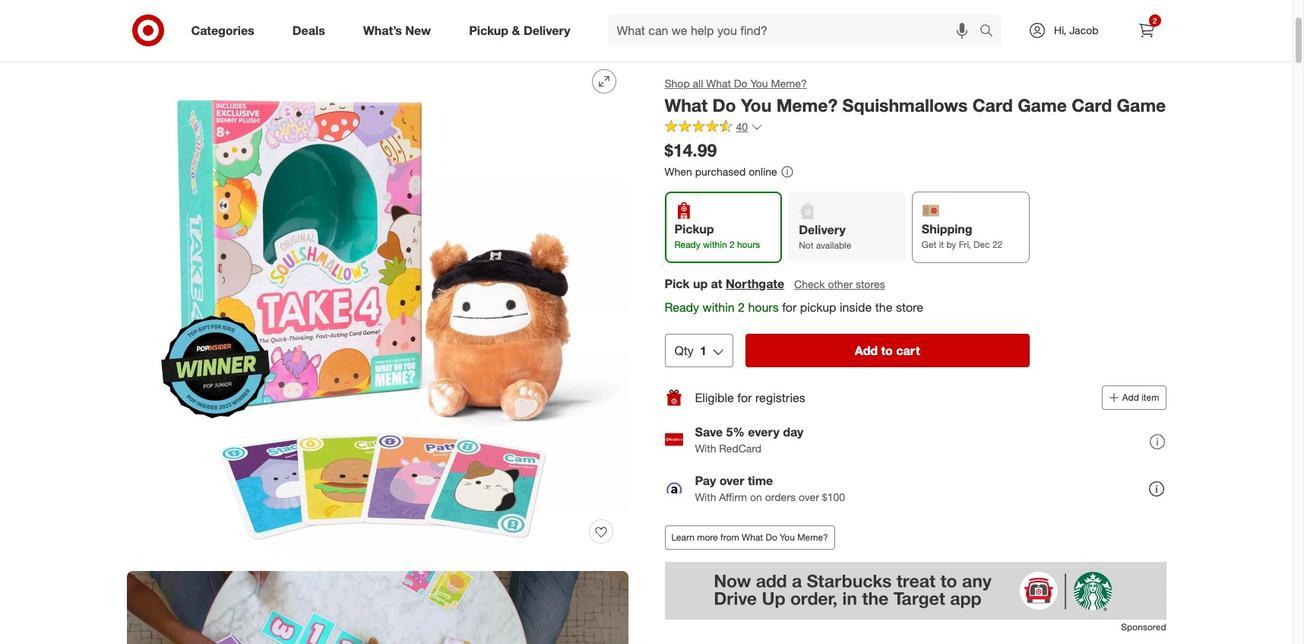 Task type: vqa. For each thing, say whether or not it's contained in the screenshot.
Delivery inside the Delivery Not available
yes



Task type: describe. For each thing, give the bounding box(es) containing it.
you inside learn more from what do you meme? button
[[780, 532, 795, 543]]

the
[[876, 299, 893, 314]]

deals
[[293, 22, 325, 38]]

online
[[749, 165, 778, 178]]

other
[[828, 277, 853, 290]]

0 vertical spatial what
[[707, 77, 731, 90]]

40
[[736, 120, 748, 133]]

dec
[[974, 239, 990, 250]]

1 games from the left
[[196, 27, 230, 40]]

orders
[[765, 490, 796, 503]]

1 vertical spatial within
[[703, 299, 735, 314]]

it
[[940, 239, 944, 250]]

redcard
[[720, 442, 762, 455]]

2 games from the left
[[315, 27, 349, 40]]

what's
[[363, 22, 402, 38]]

what do you meme? squishmallows card game card game, 1 of 19 image
[[127, 57, 628, 559]]

0 horizontal spatial card
[[289, 27, 312, 40]]

search
[[973, 24, 1010, 39]]

ready inside pickup ready within 2 hours
[[675, 239, 701, 250]]

check other stores button
[[794, 276, 886, 292]]

1 / from the left
[[159, 27, 162, 40]]

add for add item
[[1123, 392, 1140, 403]]

add item
[[1123, 392, 1160, 403]]

every
[[748, 424, 780, 439]]

not
[[799, 240, 814, 251]]

puzzles
[[243, 27, 279, 40]]

1 game from the left
[[1018, 94, 1067, 116]]

2 / from the left
[[190, 27, 193, 40]]

shop all what do you meme? what do you meme? squishmallows card game card game
[[665, 77, 1167, 116]]

learn
[[672, 532, 695, 543]]

by
[[947, 239, 957, 250]]

games & puzzles link
[[196, 27, 279, 40]]

pickup
[[800, 299, 837, 314]]

add for add to cart
[[855, 343, 878, 358]]

target link
[[127, 27, 156, 40]]

$14.99
[[665, 139, 717, 160]]

22
[[993, 239, 1003, 250]]

1 horizontal spatial over
[[799, 490, 820, 503]]

categories link
[[178, 14, 274, 47]]

5%
[[727, 424, 745, 439]]

add to cart button
[[746, 334, 1030, 368]]

pickup for ready
[[675, 222, 714, 237]]

pickup & delivery link
[[456, 14, 590, 47]]

pay
[[695, 473, 716, 488]]

save 5% every day with redcard
[[695, 424, 804, 455]]

search button
[[973, 14, 1010, 50]]

with inside save 5% every day with redcard
[[695, 442, 717, 455]]

hi,
[[1055, 24, 1067, 36]]

1 vertical spatial do
[[713, 94, 737, 116]]

shop
[[665, 77, 690, 90]]

1 horizontal spatial &
[[512, 22, 520, 38]]

new
[[406, 22, 431, 38]]

target
[[127, 27, 156, 40]]

with inside the 'pay over time with affirm on orders over $100'
[[695, 490, 717, 503]]

jacob
[[1070, 24, 1099, 36]]

check
[[795, 277, 825, 290]]

40 link
[[665, 119, 763, 137]]

0 vertical spatial you
[[751, 77, 768, 90]]

add to cart
[[855, 343, 920, 358]]

deals link
[[280, 14, 344, 47]]

What can we help you find? suggestions appear below search field
[[608, 14, 984, 47]]

0 horizontal spatial over
[[720, 473, 745, 488]]

pick up at northgate
[[665, 276, 785, 291]]

card games
[[289, 27, 349, 40]]

2 vertical spatial 2
[[738, 299, 745, 314]]

check other stores
[[795, 277, 886, 290]]

eligible for registries
[[695, 390, 806, 405]]

time
[[748, 473, 774, 488]]

2 game from the left
[[1117, 94, 1167, 116]]

target / toys / games & puzzles
[[127, 27, 279, 40]]

shipping get it by fri, dec 22
[[922, 222, 1003, 250]]

affirm
[[720, 490, 747, 503]]

when
[[665, 165, 693, 178]]

2 horizontal spatial card
[[1072, 94, 1113, 116]]

delivery inside delivery not available
[[799, 222, 846, 238]]

save
[[695, 424, 723, 439]]



Task type: locate. For each thing, give the bounding box(es) containing it.
with down pay
[[695, 490, 717, 503]]

when purchased online
[[665, 165, 778, 178]]

pickup
[[469, 22, 509, 38], [675, 222, 714, 237]]

pickup inside pickup ready within 2 hours
[[675, 222, 714, 237]]

delivery
[[524, 22, 571, 38], [799, 222, 846, 238]]

0 vertical spatial with
[[695, 442, 717, 455]]

1 horizontal spatial delivery
[[799, 222, 846, 238]]

within down at
[[703, 299, 735, 314]]

1 vertical spatial meme?
[[777, 94, 838, 116]]

from
[[721, 532, 740, 543]]

categories
[[191, 22, 255, 38]]

pickup right new
[[469, 22, 509, 38]]

purchased
[[696, 165, 746, 178]]

2 vertical spatial what
[[742, 532, 763, 543]]

fri,
[[959, 239, 972, 250]]

2
[[1153, 16, 1157, 25], [730, 239, 735, 250], [738, 299, 745, 314]]

2 up pick up at northgate
[[730, 239, 735, 250]]

meme?
[[771, 77, 807, 90], [777, 94, 838, 116], [798, 532, 829, 543]]

what's new
[[363, 22, 431, 38]]

within inside pickup ready within 2 hours
[[703, 239, 727, 250]]

ready
[[675, 239, 701, 250], [665, 299, 700, 314]]

1 with from the top
[[695, 442, 717, 455]]

1 vertical spatial 2
[[730, 239, 735, 250]]

what inside button
[[742, 532, 763, 543]]

add left to
[[855, 343, 878, 358]]

store
[[896, 299, 924, 314]]

2 with from the top
[[695, 490, 717, 503]]

1 horizontal spatial games
[[315, 27, 349, 40]]

0 vertical spatial do
[[734, 77, 748, 90]]

for left pickup
[[783, 299, 797, 314]]

northgate button
[[726, 275, 785, 292]]

1 vertical spatial for
[[738, 390, 752, 405]]

pick
[[665, 276, 690, 291]]

on
[[750, 490, 762, 503]]

0 vertical spatial over
[[720, 473, 745, 488]]

pay over time with affirm on orders over $100
[[695, 473, 846, 503]]

over up affirm
[[720, 473, 745, 488]]

what right all
[[707, 77, 731, 90]]

1 horizontal spatial for
[[783, 299, 797, 314]]

2 down northgate button
[[738, 299, 745, 314]]

card right puzzles
[[289, 27, 312, 40]]

ready up pick
[[675, 239, 701, 250]]

1 vertical spatial you
[[741, 94, 772, 116]]

/ right toys link
[[190, 27, 193, 40]]

inside
[[840, 299, 872, 314]]

day
[[783, 424, 804, 439]]

game
[[1018, 94, 1067, 116], [1117, 94, 1167, 116]]

pickup for &
[[469, 22, 509, 38]]

1 horizontal spatial 2
[[738, 299, 745, 314]]

1 horizontal spatial /
[[190, 27, 193, 40]]

registries
[[756, 390, 806, 405]]

ready within 2 hours for pickup inside the store
[[665, 299, 924, 314]]

delivery inside "pickup & delivery" link
[[524, 22, 571, 38]]

1 vertical spatial with
[[695, 490, 717, 503]]

what's new link
[[350, 14, 450, 47]]

toys
[[165, 27, 187, 40]]

ready down pick
[[665, 299, 700, 314]]

image gallery element
[[127, 57, 628, 644]]

what down shop
[[665, 94, 708, 116]]

pickup ready within 2 hours
[[675, 222, 760, 250]]

do
[[734, 77, 748, 90], [713, 94, 737, 116], [766, 532, 778, 543]]

0 vertical spatial for
[[783, 299, 797, 314]]

over
[[720, 473, 745, 488], [799, 490, 820, 503]]

qty 1
[[675, 343, 707, 358]]

/
[[159, 27, 162, 40], [190, 27, 193, 40]]

games right toys link
[[196, 27, 230, 40]]

games
[[196, 27, 230, 40], [315, 27, 349, 40]]

2 inside pickup ready within 2 hours
[[730, 239, 735, 250]]

do inside button
[[766, 532, 778, 543]]

2 link
[[1130, 14, 1164, 47]]

squishmallows
[[843, 94, 968, 116]]

up
[[693, 276, 708, 291]]

learn more from what do you meme? button
[[665, 526, 835, 550]]

with down save
[[695, 442, 717, 455]]

1 horizontal spatial add
[[1123, 392, 1140, 403]]

do right from
[[766, 532, 778, 543]]

hours up "northgate"
[[737, 239, 760, 250]]

1 vertical spatial over
[[799, 490, 820, 503]]

1 vertical spatial pickup
[[675, 222, 714, 237]]

1 horizontal spatial pickup
[[675, 222, 714, 237]]

0 vertical spatial within
[[703, 239, 727, 250]]

more
[[697, 532, 718, 543]]

1 vertical spatial what
[[665, 94, 708, 116]]

0 horizontal spatial /
[[159, 27, 162, 40]]

0 vertical spatial hours
[[737, 239, 760, 250]]

available
[[816, 240, 852, 251]]

get
[[922, 239, 937, 250]]

2 vertical spatial you
[[780, 532, 795, 543]]

you down orders
[[780, 532, 795, 543]]

1 vertical spatial delivery
[[799, 222, 846, 238]]

do right all
[[734, 77, 748, 90]]

2 right jacob
[[1153, 16, 1157, 25]]

over left $100
[[799, 490, 820, 503]]

1 horizontal spatial card
[[973, 94, 1013, 116]]

0 horizontal spatial 2
[[730, 239, 735, 250]]

card
[[289, 27, 312, 40], [973, 94, 1013, 116], [1072, 94, 1113, 116]]

add
[[855, 343, 878, 358], [1123, 392, 1140, 403]]

sponsored
[[1122, 622, 1167, 633]]

1 vertical spatial hours
[[748, 299, 779, 314]]

do up 40 'link' at the right of page
[[713, 94, 737, 116]]

0 vertical spatial delivery
[[524, 22, 571, 38]]

pickup & delivery
[[469, 22, 571, 38]]

0 horizontal spatial game
[[1018, 94, 1067, 116]]

shipping
[[922, 222, 973, 237]]

0 horizontal spatial for
[[738, 390, 752, 405]]

toys link
[[165, 27, 187, 40]]

2 vertical spatial do
[[766, 532, 778, 543]]

0 vertical spatial add
[[855, 343, 878, 358]]

0 horizontal spatial add
[[855, 343, 878, 358]]

learn more from what do you meme?
[[672, 532, 829, 543]]

1 horizontal spatial game
[[1117, 94, 1167, 116]]

cart
[[897, 343, 920, 358]]

add left item at the bottom right
[[1123, 392, 1140, 403]]

1 vertical spatial ready
[[665, 299, 700, 314]]

item
[[1142, 392, 1160, 403]]

all
[[693, 77, 704, 90]]

0 vertical spatial ready
[[675, 239, 701, 250]]

with
[[695, 442, 717, 455], [695, 490, 717, 503]]

0 vertical spatial meme?
[[771, 77, 807, 90]]

card games link
[[289, 27, 349, 40]]

hi, jacob
[[1055, 24, 1099, 36]]

what right from
[[742, 532, 763, 543]]

0 horizontal spatial pickup
[[469, 22, 509, 38]]

hours inside pickup ready within 2 hours
[[737, 239, 760, 250]]

0 horizontal spatial delivery
[[524, 22, 571, 38]]

you right all
[[751, 77, 768, 90]]

you up 40
[[741, 94, 772, 116]]

meme? inside button
[[798, 532, 829, 543]]

advertisement region
[[665, 562, 1167, 620]]

card down search button
[[973, 94, 1013, 116]]

1 vertical spatial add
[[1123, 392, 1140, 403]]

0 horizontal spatial games
[[196, 27, 230, 40]]

to
[[882, 343, 893, 358]]

games left what's
[[315, 27, 349, 40]]

2 horizontal spatial 2
[[1153, 16, 1157, 25]]

eligible
[[695, 390, 734, 405]]

0 vertical spatial pickup
[[469, 22, 509, 38]]

you
[[751, 77, 768, 90], [741, 94, 772, 116], [780, 532, 795, 543]]

1
[[700, 343, 707, 358]]

at
[[711, 276, 723, 291]]

add item button
[[1102, 386, 1167, 410]]

delivery not available
[[799, 222, 852, 251]]

for right eligible
[[738, 390, 752, 405]]

within
[[703, 239, 727, 250], [703, 299, 735, 314]]

for
[[783, 299, 797, 314], [738, 390, 752, 405]]

hours down northgate button
[[748, 299, 779, 314]]

card down jacob
[[1072, 94, 1113, 116]]

stores
[[856, 277, 886, 290]]

0 vertical spatial 2
[[1153, 16, 1157, 25]]

2 vertical spatial meme?
[[798, 532, 829, 543]]

within up at
[[703, 239, 727, 250]]

$100
[[823, 490, 846, 503]]

pickup up the up
[[675, 222, 714, 237]]

0 horizontal spatial &
[[233, 27, 240, 40]]

qty
[[675, 343, 694, 358]]

northgate
[[726, 276, 785, 291]]

/ left the toys
[[159, 27, 162, 40]]



